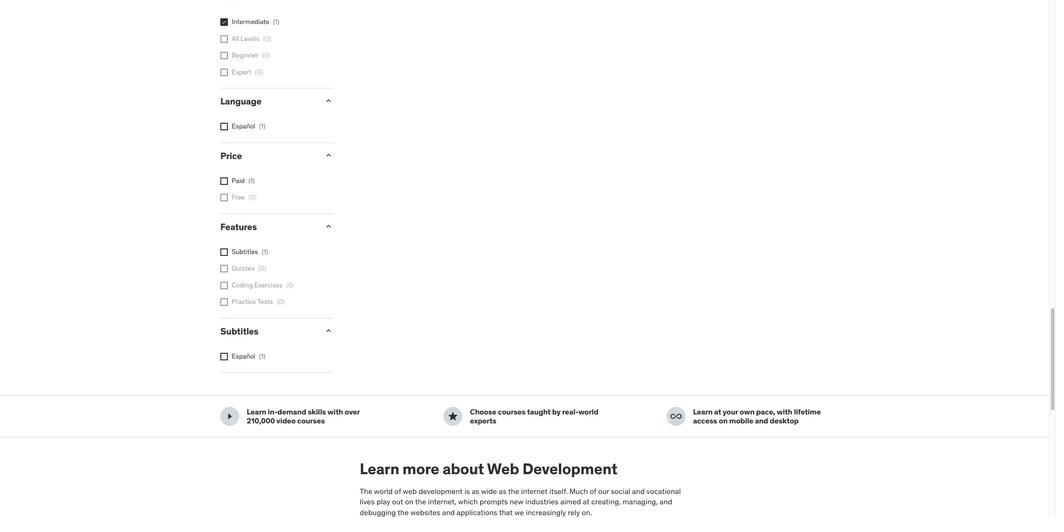 Task type: locate. For each thing, give the bounding box(es) containing it.
as right wide
[[499, 487, 507, 496]]

1 vertical spatial small image
[[324, 222, 333, 231]]

(1) right the paid
[[248, 176, 255, 185]]

coding
[[232, 281, 253, 290]]

beginner
[[232, 51, 259, 59]]

5 xsmall image from the top
[[220, 282, 228, 290]]

on left the mobile
[[719, 416, 728, 426]]

1 xsmall image from the top
[[220, 52, 228, 59]]

1 horizontal spatial at
[[714, 407, 721, 417]]

tests
[[257, 298, 273, 306]]

1 vertical spatial español
[[232, 352, 255, 361]]

world right by
[[578, 407, 598, 417]]

(0) right the exercises
[[286, 281, 294, 290]]

learn inside the learn in-demand skills with over 210,000 video courses
[[247, 407, 266, 417]]

increasingly
[[526, 508, 566, 517]]

xsmall image left quizzes on the bottom left of page
[[220, 265, 228, 273]]

quizzes (0)
[[232, 264, 266, 273]]

of
[[395, 487, 401, 496], [590, 487, 596, 496]]

(0) right expert on the top left of the page
[[255, 68, 263, 76]]

0 horizontal spatial on
[[405, 497, 413, 507]]

with right pace,
[[777, 407, 792, 417]]

0 vertical spatial on
[[719, 416, 728, 426]]

xsmall image for coding
[[220, 282, 228, 290]]

(1) down language dropdown button
[[259, 122, 265, 131]]

2 of from the left
[[590, 487, 596, 496]]

taught
[[527, 407, 551, 417]]

access
[[693, 416, 717, 426]]

0 horizontal spatial of
[[395, 487, 401, 496]]

subtitles (1)
[[232, 248, 268, 256]]

1 horizontal spatial courses
[[498, 407, 526, 417]]

and down internet, at the bottom
[[442, 508, 455, 517]]

with inside learn at your own pace, with lifetime access on mobile and desktop
[[777, 407, 792, 417]]

much
[[570, 487, 588, 496]]

0 horizontal spatial courses
[[297, 416, 325, 426]]

we
[[514, 508, 524, 517]]

1 vertical spatial at
[[583, 497, 590, 507]]

0 horizontal spatial learn
[[247, 407, 266, 417]]

0 vertical spatial at
[[714, 407, 721, 417]]

4 xsmall image from the top
[[220, 265, 228, 273]]

creating,
[[591, 497, 621, 507]]

0 vertical spatial small image
[[324, 151, 333, 160]]

1 horizontal spatial as
[[499, 487, 507, 496]]

the down out
[[398, 508, 409, 517]]

6 xsmall image from the top
[[220, 299, 228, 306]]

2 español from the top
[[232, 352, 255, 361]]

learn in-demand skills with over 210,000 video courses
[[247, 407, 360, 426]]

xsmall image for paid
[[220, 177, 228, 185]]

learn for learn more about web development
[[360, 460, 399, 479]]

0 horizontal spatial the
[[398, 508, 409, 517]]

1 xsmall image from the top
[[220, 18, 228, 26]]

2 xsmall image from the top
[[220, 177, 228, 185]]

of left our
[[590, 487, 596, 496]]

3 xsmall image from the top
[[220, 69, 228, 76]]

internet,
[[428, 497, 456, 507]]

0 horizontal spatial medium image
[[447, 411, 459, 423]]

1 español from the top
[[232, 122, 255, 131]]

español (1)
[[232, 122, 265, 131], [232, 352, 265, 361]]

español down language
[[232, 122, 255, 131]]

1 horizontal spatial world
[[578, 407, 598, 417]]

xsmall image left free
[[220, 194, 228, 202]]

1 of from the left
[[395, 487, 401, 496]]

at inside the world of web development is as wide as the internet itself. much of our social and vocational lives play out on the internet, which prompts new industries aimed at creating, managing, and debugging the websites and applications that we increasingly rely on.
[[583, 497, 590, 507]]

0 horizontal spatial world
[[374, 487, 393, 496]]

websites
[[411, 508, 440, 517]]

the
[[360, 487, 372, 496]]

new
[[510, 497, 524, 507]]

subtitles
[[232, 248, 258, 256], [220, 326, 259, 337]]

at left your at right
[[714, 407, 721, 417]]

2 with from the left
[[777, 407, 792, 417]]

subtitles for subtitles (1)
[[232, 248, 258, 256]]

(1) up quizzes (0)
[[262, 248, 268, 256]]

courses
[[498, 407, 526, 417], [297, 416, 325, 426]]

2 español (1) from the top
[[232, 352, 265, 361]]

1 vertical spatial español (1)
[[232, 352, 265, 361]]

choose
[[470, 407, 496, 417]]

(1)
[[273, 17, 279, 26], [259, 122, 265, 131], [248, 176, 255, 185], [262, 248, 268, 256], [259, 352, 265, 361]]

0 vertical spatial español
[[232, 122, 255, 131]]

1 vertical spatial subtitles
[[220, 326, 259, 337]]

and right own
[[755, 416, 768, 426]]

1 horizontal spatial of
[[590, 487, 596, 496]]

xsmall image left practice
[[220, 299, 228, 306]]

wide
[[481, 487, 497, 496]]

subtitles down practice
[[220, 326, 259, 337]]

español (1) down language
[[232, 122, 265, 131]]

medium image for learn
[[671, 411, 682, 423]]

(1) down subtitles dropdown button
[[259, 352, 265, 361]]

learn inside learn at your own pace, with lifetime access on mobile and desktop
[[693, 407, 713, 417]]

1 vertical spatial world
[[374, 487, 393, 496]]

courses inside "choose courses taught by real-world experts"
[[498, 407, 526, 417]]

learn up the
[[360, 460, 399, 479]]

on down web
[[405, 497, 413, 507]]

1 horizontal spatial on
[[719, 416, 728, 426]]

small image
[[324, 96, 333, 106], [324, 326, 333, 336]]

xsmall image left coding
[[220, 282, 228, 290]]

2 small image from the top
[[324, 326, 333, 336]]

with inside the learn in-demand skills with over 210,000 video courses
[[328, 407, 343, 417]]

price button
[[220, 150, 316, 161]]

paid
[[232, 176, 245, 185]]

0 horizontal spatial as
[[472, 487, 479, 496]]

1 with from the left
[[328, 407, 343, 417]]

1 horizontal spatial medium image
[[671, 411, 682, 423]]

learn for learn at your own pace, with lifetime access on mobile and desktop
[[693, 407, 713, 417]]

xsmall image for free
[[220, 194, 228, 202]]

1 horizontal spatial the
[[415, 497, 426, 507]]

xsmall image left beginner
[[220, 52, 228, 59]]

0 vertical spatial world
[[578, 407, 598, 417]]

courses left 'taught'
[[498, 407, 526, 417]]

0 vertical spatial the
[[508, 487, 519, 496]]

at inside learn at your own pace, with lifetime access on mobile and desktop
[[714, 407, 721, 417]]

at
[[714, 407, 721, 417], [583, 497, 590, 507]]

español (1) down subtitles dropdown button
[[232, 352, 265, 361]]

the
[[508, 487, 519, 496], [415, 497, 426, 507], [398, 508, 409, 517]]

the up websites
[[415, 497, 426, 507]]

subtitles up quizzes on the bottom left of page
[[232, 248, 258, 256]]

medium image
[[447, 411, 459, 423], [671, 411, 682, 423]]

exercises
[[254, 281, 283, 290]]

learn
[[247, 407, 266, 417], [693, 407, 713, 417], [360, 460, 399, 479]]

1 small image from the top
[[324, 96, 333, 106]]

learn at your own pace, with lifetime access on mobile and desktop
[[693, 407, 821, 426]]

intermediate
[[232, 17, 269, 26]]

video
[[276, 416, 296, 426]]

2 small image from the top
[[324, 222, 333, 231]]

(0) right 'tests'
[[277, 298, 285, 306]]

with left over
[[328, 407, 343, 417]]

español down subtitles dropdown button
[[232, 352, 255, 361]]

the up new
[[508, 487, 519, 496]]

2 horizontal spatial learn
[[693, 407, 713, 417]]

0 vertical spatial español (1)
[[232, 122, 265, 131]]

español
[[232, 122, 255, 131], [232, 352, 255, 361]]

on.
[[582, 508, 592, 517]]

with
[[328, 407, 343, 417], [777, 407, 792, 417]]

1 español (1) from the top
[[232, 122, 265, 131]]

in-
[[268, 407, 277, 417]]

your
[[723, 407, 738, 417]]

1 as from the left
[[472, 487, 479, 496]]

rely
[[568, 508, 580, 517]]

1 vertical spatial small image
[[324, 326, 333, 336]]

world up play
[[374, 487, 393, 496]]

0 horizontal spatial at
[[583, 497, 590, 507]]

0 vertical spatial small image
[[324, 96, 333, 106]]

2 medium image from the left
[[671, 411, 682, 423]]

1 horizontal spatial with
[[777, 407, 792, 417]]

learn left in-
[[247, 407, 266, 417]]

paid (1)
[[232, 176, 255, 185]]

as
[[472, 487, 479, 496], [499, 487, 507, 496]]

xsmall image
[[220, 52, 228, 59], [220, 177, 228, 185], [220, 194, 228, 202], [220, 265, 228, 273], [220, 282, 228, 290], [220, 299, 228, 306]]

all
[[232, 34, 239, 43]]

which
[[458, 497, 478, 507]]

quizzes
[[232, 264, 255, 273]]

the world of web development is as wide as the internet itself. much of our social and vocational lives play out on the internet, which prompts new industries aimed at creating, managing, and debugging the websites and applications that we increasingly rely on.
[[360, 487, 681, 517]]

on
[[719, 416, 728, 426], [405, 497, 413, 507]]

world
[[578, 407, 598, 417], [374, 487, 393, 496]]

play
[[377, 497, 390, 507]]

(1) right intermediate
[[273, 17, 279, 26]]

world inside "choose courses taught by real-world experts"
[[578, 407, 598, 417]]

small image
[[324, 151, 333, 160], [324, 222, 333, 231]]

price
[[220, 150, 242, 161]]

medium image left experts
[[447, 411, 459, 423]]

xsmall image
[[220, 18, 228, 26], [220, 35, 228, 43], [220, 69, 228, 76], [220, 123, 228, 131], [220, 248, 228, 256], [220, 353, 228, 361]]

(0) right free
[[249, 193, 257, 202]]

1 medium image from the left
[[447, 411, 459, 423]]

0 vertical spatial subtitles
[[232, 248, 258, 256]]

1 vertical spatial on
[[405, 497, 413, 507]]

español for language
[[232, 122, 255, 131]]

of up out
[[395, 487, 401, 496]]

0 horizontal spatial with
[[328, 407, 343, 417]]

medium image left access
[[671, 411, 682, 423]]

1 horizontal spatial learn
[[360, 460, 399, 479]]

xsmall image left the paid
[[220, 177, 228, 185]]

xsmall image for beginner
[[220, 52, 228, 59]]

learn left your at right
[[693, 407, 713, 417]]

at up on. at the right bottom of the page
[[583, 497, 590, 507]]

world inside the world of web development is as wide as the internet itself. much of our social and vocational lives play out on the internet, which prompts new industries aimed at creating, managing, and debugging the websites and applications that we increasingly rely on.
[[374, 487, 393, 496]]

levels
[[241, 34, 259, 43]]

subtitles for subtitles
[[220, 326, 259, 337]]

as right is
[[472, 487, 479, 496]]

out
[[392, 497, 403, 507]]

desktop
[[770, 416, 799, 426]]

and
[[755, 416, 768, 426], [632, 487, 645, 496], [660, 497, 672, 507], [442, 508, 455, 517]]

courses right "video"
[[297, 416, 325, 426]]

2 as from the left
[[499, 487, 507, 496]]

1 small image from the top
[[324, 151, 333, 160]]

(1) for all levels (0)
[[273, 17, 279, 26]]

3 xsmall image from the top
[[220, 194, 228, 202]]

(0)
[[263, 34, 271, 43], [262, 51, 270, 59], [255, 68, 263, 76], [249, 193, 257, 202], [258, 264, 266, 273], [286, 281, 294, 290], [277, 298, 285, 306]]

industries
[[525, 497, 559, 507]]



Task type: describe. For each thing, give the bounding box(es) containing it.
by
[[552, 407, 561, 417]]

small image for price
[[324, 151, 333, 160]]

social
[[611, 487, 630, 496]]

and down vocational
[[660, 497, 672, 507]]

1 vertical spatial the
[[415, 497, 426, 507]]

on inside the world of web development is as wide as the internet itself. much of our social and vocational lives play out on the internet, which prompts new industries aimed at creating, managing, and debugging the websites and applications that we increasingly rely on.
[[405, 497, 413, 507]]

(1) for quizzes (0)
[[262, 248, 268, 256]]

español for subtitles
[[232, 352, 255, 361]]

features button
[[220, 221, 316, 233]]

xsmall image for practice
[[220, 299, 228, 306]]

6 xsmall image from the top
[[220, 353, 228, 361]]

applications
[[457, 508, 497, 517]]

development
[[523, 460, 618, 479]]

courses inside the learn in-demand skills with over 210,000 video courses
[[297, 416, 325, 426]]

small image for subtitles
[[324, 326, 333, 336]]

4 xsmall image from the top
[[220, 123, 228, 131]]

managing,
[[623, 497, 658, 507]]

(1) for free (0)
[[248, 176, 255, 185]]

development
[[419, 487, 463, 496]]

expert (0)
[[232, 68, 263, 76]]

and up managing,
[[632, 487, 645, 496]]

that
[[499, 508, 513, 517]]

(0) up coding exercises (0)
[[258, 264, 266, 273]]

(0) right beginner
[[262, 51, 270, 59]]

aimed
[[560, 497, 581, 507]]

choose courses taught by real-world experts
[[470, 407, 598, 426]]

small image for features
[[324, 222, 333, 231]]

lifetime
[[794, 407, 821, 417]]

free
[[232, 193, 245, 202]]

our
[[598, 487, 609, 496]]

intermediate (1)
[[232, 17, 279, 26]]

over
[[345, 407, 360, 417]]

on inside learn at your own pace, with lifetime access on mobile and desktop
[[719, 416, 728, 426]]

(0) right levels
[[263, 34, 271, 43]]

skills
[[308, 407, 326, 417]]

5 xsmall image from the top
[[220, 248, 228, 256]]

español (1) for subtitles
[[232, 352, 265, 361]]

language button
[[220, 96, 316, 107]]

vocational
[[647, 487, 681, 496]]

practice tests (0)
[[232, 298, 285, 306]]

about
[[443, 460, 484, 479]]

free (0)
[[232, 193, 257, 202]]

own
[[740, 407, 755, 417]]

learn for learn in-demand skills with over 210,000 video courses
[[247, 407, 266, 417]]

español (1) for language
[[232, 122, 265, 131]]

debugging
[[360, 508, 396, 517]]

beginner (0)
[[232, 51, 270, 59]]

real-
[[562, 407, 578, 417]]

coding exercises (0)
[[232, 281, 294, 290]]

2 xsmall image from the top
[[220, 35, 228, 43]]

2 vertical spatial the
[[398, 508, 409, 517]]

subtitles button
[[220, 326, 316, 337]]

learn more about web development
[[360, 460, 618, 479]]

web
[[487, 460, 519, 479]]

mobile
[[729, 416, 753, 426]]

expert
[[232, 68, 251, 76]]

prompts
[[480, 497, 508, 507]]

demand
[[277, 407, 306, 417]]

all levels (0)
[[232, 34, 271, 43]]

experts
[[470, 416, 496, 426]]

small image for language
[[324, 96, 333, 106]]

internet
[[521, 487, 548, 496]]

practice
[[232, 298, 256, 306]]

medium image for choose
[[447, 411, 459, 423]]

and inside learn at your own pace, with lifetime access on mobile and desktop
[[755, 416, 768, 426]]

more
[[403, 460, 439, 479]]

features
[[220, 221, 257, 233]]

lives
[[360, 497, 375, 507]]

language
[[220, 96, 261, 107]]

pace,
[[756, 407, 775, 417]]

xsmall image for quizzes
[[220, 265, 228, 273]]

2 horizontal spatial the
[[508, 487, 519, 496]]

is
[[464, 487, 470, 496]]

210,000
[[247, 416, 275, 426]]

medium image
[[224, 411, 235, 423]]

web
[[403, 487, 417, 496]]

itself.
[[549, 487, 568, 496]]



Task type: vqa. For each thing, say whether or not it's contained in the screenshot.
'internet'
yes



